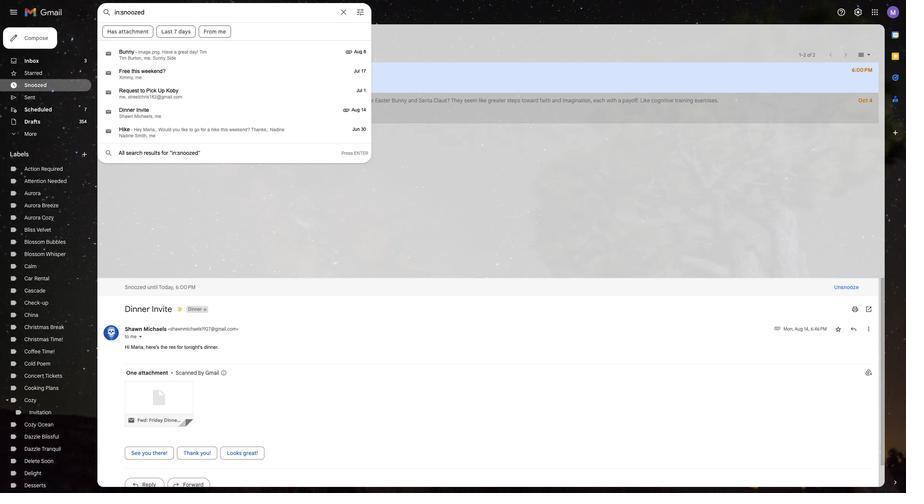 Task type: locate. For each thing, give the bounding box(es) containing it.
0 horizontal spatial 7
[[84, 107, 87, 112]]

time! down the break
[[50, 336, 63, 343]]

17
[[361, 69, 366, 74]]

maria, down show details image
[[131, 344, 145, 350]]

1 horizontal spatial me,
[[144, 56, 152, 61]]

1 row from the top
[[97, 62, 879, 93]]

has attachment
[[107, 28, 149, 35], [186, 33, 227, 40]]

for
[[325, 67, 332, 73], [201, 127, 206, 132], [161, 150, 168, 156], [177, 344, 183, 350]]

2 vertical spatial tim
[[138, 97, 146, 104]]

what is the real purpose behind the tooth fairy, the easter bunny and santa claus? they seem like greater steps toward faith and imagination, each with a payoff. like cognitive training exercises. link
[[214, 97, 849, 104]]

snoozed inside dinner invite main content
[[125, 284, 146, 291]]

whisper
[[46, 251, 66, 258]]

cold
[[24, 361, 36, 367]]

gmail image
[[24, 5, 66, 20]]

tonight's down shawnmichaels1927@gmail.com
[[184, 344, 203, 350]]

like right seem
[[479, 97, 487, 104]]

1 horizontal spatial 1
[[800, 52, 801, 58]]

blossom down 'bliss velvet'
[[24, 239, 45, 246]]

me, streetchris182@gmail.com element
[[119, 94, 342, 100]]

1 horizontal spatial to
[[141, 88, 145, 94]]

has attachment for the search refinement toolbar list box
[[107, 28, 149, 35]]

concert tickets link
[[24, 373, 62, 380]]

1 horizontal spatial hi maria, here's the res for tonight's dinner.
[[268, 67, 372, 73]]

, down request to pick up koby
[[146, 97, 148, 104]]

1 vertical spatial christmas
[[24, 336, 49, 343]]

reply link
[[125, 478, 164, 492]]

0 vertical spatial time!
[[50, 336, 63, 343]]

7
[[174, 28, 177, 35], [84, 107, 87, 112]]

tim
[[199, 49, 207, 55], [119, 56, 127, 61], [138, 97, 146, 104]]

6:00 pm down toggle split pane mode icon
[[852, 67, 873, 73]]

has for has attachment 'button'
[[186, 33, 195, 40]]

michaels,
[[134, 114, 154, 119]]

search inside popup button
[[293, 33, 311, 40]]

the left "tooth"
[[327, 97, 335, 104]]

tooth
[[336, 97, 350, 104]]

here's up purpose
[[291, 67, 306, 73]]

2 left of
[[804, 52, 806, 58]]

invite
[[136, 107, 149, 113], [152, 304, 172, 314]]

dinner. down shawnmichaels1927@gmail.com
[[204, 344, 219, 350]]

1 horizontal spatial and
[[552, 97, 562, 104]]

michaels left < on the bottom left
[[144, 326, 167, 333]]

1 horizontal spatial weekend?
[[229, 127, 250, 132]]

tim left burton,
[[119, 56, 127, 61]]

toward
[[522, 97, 539, 104]]

0 horizontal spatial -
[[131, 127, 133, 132]]

easter
[[375, 97, 391, 104]]

1 aurora from the top
[[24, 190, 41, 197]]

hi maria, here's the res for tonight's dinner. cell
[[214, 66, 846, 89]]

2 , from the left
[[157, 97, 158, 104]]

1 vertical spatial jul
[[357, 88, 362, 93]]

0 vertical spatial aug
[[354, 49, 362, 54]]

hey
[[134, 127, 142, 132]]

you right see
[[142, 450, 151, 457]]

christmas time! link
[[24, 336, 63, 343]]

all
[[119, 150, 125, 156]]

has for the search refinement toolbar list box
[[107, 28, 117, 35]]

what is the real purpose behind the tooth fairy, the easter bunny and santa claus? they seem like greater steps toward faith and imagination, each with a payoff. like cognitive training exercises. cell
[[214, 97, 853, 120]]

a right with
[[619, 97, 621, 104]]

1
[[800, 52, 801, 58], [364, 88, 366, 93]]

soon
[[41, 458, 54, 465]]

to left pick
[[141, 88, 145, 94]]

0 horizontal spatial and
[[408, 97, 418, 104]]

1 vertical spatial 7
[[84, 107, 87, 112]]

1 blossom from the top
[[24, 239, 45, 246]]

tim , me , bjord 3
[[138, 97, 176, 104]]

jun 30, 2023, 8:54 am element
[[353, 127, 366, 132]]

- for hike
[[131, 127, 133, 132]]

tim inside row
[[138, 97, 146, 104]]

dinner down until
[[125, 304, 150, 314]]

toggle split pane mode image
[[858, 51, 865, 59]]

the right is
[[268, 97, 276, 104]]

0 vertical spatial shawn
[[138, 67, 154, 73]]

1 vertical spatial you
[[142, 450, 151, 457]]

invite up < on the bottom left
[[152, 304, 172, 314]]

advanced
[[266, 33, 292, 40]]

bunny inside all search results for "in:snoozed" list box
[[119, 49, 134, 55]]

burton,
[[128, 56, 143, 61]]

cozy ocean link
[[24, 421, 54, 428]]

aurora down aurora link
[[24, 202, 41, 209]]

snoozed inside labels navigation
[[24, 82, 47, 89]]

scheduled
[[24, 106, 52, 113]]

2 aurora from the top
[[24, 202, 41, 209]]

and left santa
[[408, 97, 418, 104]]

7 up 354
[[84, 107, 87, 112]]

1 horizontal spatial you
[[173, 127, 180, 132]]

shawn up to me
[[125, 326, 142, 333]]

1 horizontal spatial like
[[479, 97, 487, 104]]

attachment up snooze icon
[[197, 33, 227, 40]]

like inside hike - hey maria,. would you like to go for a hike this weekend? thanks,. nadine
[[181, 127, 188, 132]]

jul 17
[[354, 69, 366, 74]]

1 inside all search results for "in:snoozed" list box
[[364, 88, 366, 93]]

has inside the search refinement toolbar list box
[[107, 28, 117, 35]]

1 up fairy, at the top of the page
[[364, 88, 366, 93]]

michaels for shawn michaels
[[155, 67, 177, 73]]

1 horizontal spatial dinner.
[[356, 67, 372, 73]]

0 horizontal spatial 6:00 pm
[[176, 284, 196, 291]]

Search mail text field
[[115, 9, 335, 16]]

has attachment inside 'button'
[[186, 33, 227, 40]]

tonight's left 17
[[334, 67, 355, 73]]

free
[[119, 68, 130, 74]]

tim burton, me, sunny side element
[[119, 56, 342, 61]]

1 vertical spatial 1
[[364, 88, 366, 93]]

blossom whisper
[[24, 251, 66, 258]]

tim down request to pick up koby
[[138, 97, 146, 104]]

1 horizontal spatial this
[[221, 127, 228, 132]]

0 vertical spatial here's
[[291, 67, 306, 73]]

has attachment up archive icon
[[107, 28, 149, 35]]

1 horizontal spatial -
[[136, 49, 137, 55]]

dinner inside all search results for "in:snoozed" list box
[[119, 107, 135, 113]]

0 horizontal spatial maria,
[[131, 344, 145, 350]]

nadine inside hike - hey maria,. would you like to go for a hike this weekend? thanks,. nadine
[[270, 127, 285, 132]]

shawn
[[138, 67, 154, 73], [119, 114, 133, 119], [125, 326, 142, 333]]

0 horizontal spatial res
[[169, 344, 176, 350]]

0 horizontal spatial you
[[142, 450, 151, 457]]

not starred image
[[835, 325, 843, 333]]

cozy down cooking
[[24, 397, 36, 404]]

2 right of
[[813, 52, 816, 58]]

to left show details image
[[125, 334, 129, 339]]

2 dazzle from the top
[[24, 446, 41, 453]]

labels heading
[[10, 151, 81, 158]]

tab list
[[885, 24, 907, 466]]

0 vertical spatial 1
[[800, 52, 801, 58]]

hike - hey maria,. would you like to go for a hike this weekend? thanks,. nadine
[[119, 126, 285, 132]]

aurora cozy
[[24, 214, 54, 221]]

blossom up the calm
[[24, 251, 45, 258]]

see you there! button
[[125, 447, 174, 460]]

attachment inside has attachment 'button'
[[197, 33, 227, 40]]

last 7 days
[[162, 28, 191, 35]]

me right michaels,
[[155, 114, 161, 119]]

1 vertical spatial aug
[[352, 107, 360, 113]]

row
[[97, 62, 879, 93], [97, 93, 879, 123]]

0 horizontal spatial has attachment
[[107, 28, 149, 35]]

0 vertical spatial jul
[[354, 69, 360, 74]]

1 vertical spatial like
[[181, 127, 188, 132]]

1 horizontal spatial nadine
[[270, 127, 285, 132]]

one attachment •  scanned by gmail
[[125, 370, 219, 376]]

0 vertical spatial maria,
[[275, 67, 290, 73]]

res down < on the bottom left
[[169, 344, 176, 350]]

1 vertical spatial weekend?
[[229, 127, 250, 132]]

bunny up burton,
[[119, 49, 134, 55]]

3 inside labels navigation
[[84, 58, 87, 64]]

1 horizontal spatial tonight's
[[334, 67, 355, 73]]

tonight's inside cell
[[334, 67, 355, 73]]

me down pick
[[149, 97, 157, 104]]

dinner invite down until
[[125, 304, 172, 314]]

dinner. down 8
[[356, 67, 372, 73]]

cozy left ocean
[[24, 421, 36, 428]]

14,
[[804, 326, 810, 332]]

aug left 14,
[[795, 326, 803, 332]]

0 vertical spatial -
[[136, 49, 137, 55]]

7 right last
[[174, 28, 177, 35]]

res
[[317, 67, 324, 73], [169, 344, 176, 350]]

dazzle up 'delete'
[[24, 446, 41, 453]]

0 horizontal spatial search
[[126, 150, 143, 156]]

0 horizontal spatial hi maria, here's the res for tonight's dinner.
[[125, 344, 219, 350]]

dinner invite up shawn michaels, me
[[119, 107, 149, 113]]

car rental
[[24, 275, 49, 282]]

1 horizontal spatial has attachment
[[186, 33, 227, 40]]

christmas up the coffee time!
[[24, 336, 49, 343]]

bunny right the easter in the top of the page
[[392, 97, 407, 104]]

- inside bunny - image.png. have a great day! tim
[[136, 49, 137, 55]]

bliss
[[24, 227, 35, 233]]

jul left 17
[[354, 69, 360, 74]]

hi maria, here's the res for tonight's dinner. up behind
[[268, 67, 372, 73]]

2 horizontal spatial tim
[[199, 49, 207, 55]]

res up behind
[[317, 67, 324, 73]]

weekend? left 'thanks,.'
[[229, 127, 250, 132]]

2 horizontal spatial to
[[189, 127, 193, 132]]

0 horizontal spatial 3
[[84, 58, 87, 64]]

message image
[[128, 418, 134, 424]]

coffee time!
[[24, 348, 55, 355]]

behind
[[309, 97, 326, 104]]

bunny inside "link"
[[392, 97, 407, 104]]

for right go
[[201, 127, 206, 132]]

hi down "advanced"
[[268, 67, 273, 73]]

shawn up hike
[[119, 114, 133, 119]]

coffee
[[24, 348, 41, 355]]

me inside row
[[149, 97, 157, 104]]

1 vertical spatial dazzle
[[24, 446, 41, 453]]

0 vertical spatial tim
[[199, 49, 207, 55]]

me left show details image
[[130, 334, 137, 339]]

hi maria, here's the res for tonight's dinner. inside cell
[[268, 67, 372, 73]]

aurora for aurora breeze
[[24, 202, 41, 209]]

2 vertical spatial to
[[125, 334, 129, 339]]

,
[[146, 97, 148, 104], [157, 97, 158, 104]]

a up the side
[[174, 49, 177, 55]]

drafts link
[[24, 118, 40, 125]]

2 horizontal spatial a
[[619, 97, 621, 104]]

1 vertical spatial cozy
[[24, 397, 36, 404]]

dinner. inside cell
[[356, 67, 372, 73]]

- inside hike - hey maria,. would you like to go for a hike this weekend? thanks,. nadine
[[131, 127, 133, 132]]

has down search mail icon
[[107, 28, 117, 35]]

1 vertical spatial shawn
[[119, 114, 133, 119]]

<
[[168, 326, 170, 332]]

0 vertical spatial a
[[174, 49, 177, 55]]

0 horizontal spatial invite
[[136, 107, 149, 113]]

weekend? down sunny
[[141, 68, 166, 74]]

0 horizontal spatial me,
[[119, 94, 127, 100]]

aurora down attention
[[24, 190, 41, 197]]

calm
[[24, 263, 37, 270]]

1 vertical spatial tim
[[119, 56, 127, 61]]

- left hey
[[131, 127, 133, 132]]

christmas time!
[[24, 336, 63, 343]]

snoozed for snoozed until today, 6:00 pm
[[125, 284, 146, 291]]

dazzle down cozy ocean link
[[24, 434, 41, 441]]

jul 17, 2023, 1:47 pm element
[[354, 69, 366, 74]]

tonight's
[[334, 67, 355, 73], [184, 344, 203, 350]]

1 horizontal spatial a
[[207, 127, 210, 132]]

1 horizontal spatial 2
[[813, 52, 816, 58]]

1 horizontal spatial here's
[[291, 67, 306, 73]]

they
[[451, 97, 463, 104]]

2 2 from the left
[[813, 52, 816, 58]]

search inside list box
[[126, 150, 143, 156]]

snoozed left until
[[125, 284, 146, 291]]

2 vertical spatial aug
[[795, 326, 803, 332]]

maria, inside cell
[[275, 67, 290, 73]]

here's up one attachment •  scanned by gmail
[[146, 344, 159, 350]]

, left bjord
[[157, 97, 158, 104]]

0 vertical spatial 3
[[84, 58, 87, 64]]

0 vertical spatial aurora
[[24, 190, 41, 197]]

0 vertical spatial like
[[479, 97, 487, 104]]

1 vertical spatial dinner.
[[204, 344, 219, 350]]

inbox
[[24, 57, 39, 64]]

2 vertical spatial a
[[207, 127, 210, 132]]

1 vertical spatial maria,
[[131, 344, 145, 350]]

blossom whisper link
[[24, 251, 66, 258]]

tim burton, me, sunny side
[[119, 56, 176, 61]]

nadine down hike
[[119, 133, 134, 139]]

shawn down the tim burton, me, sunny side
[[138, 67, 154, 73]]

aug left 14
[[352, 107, 360, 113]]

1 christmas from the top
[[24, 324, 49, 331]]

thank
[[184, 450, 199, 457]]

- up burton,
[[136, 49, 137, 55]]

has attachment inside the search refinement toolbar list box
[[107, 28, 149, 35]]

what
[[249, 97, 261, 104]]

2 christmas from the top
[[24, 336, 49, 343]]

0 vertical spatial 7
[[174, 28, 177, 35]]

this inside hike - hey maria,. would you like to go for a hike this weekend? thanks,. nadine
[[221, 127, 228, 132]]

0 vertical spatial dinner.
[[356, 67, 372, 73]]

cozy down breeze
[[42, 214, 54, 221]]

for left jul 17
[[325, 67, 332, 73]]

me, down image.png.
[[144, 56, 152, 61]]

fwd: friday dinner.eml image
[[343, 106, 351, 112]]

0 horizontal spatial to
[[125, 334, 129, 339]]

1 vertical spatial michaels
[[144, 326, 167, 333]]

like inside "link"
[[479, 97, 487, 104]]

time! for coffee time!
[[42, 348, 55, 355]]

1 , from the left
[[146, 97, 148, 104]]

me right from
[[218, 28, 226, 35]]

seem
[[464, 97, 478, 104]]

invite inside main content
[[152, 304, 172, 314]]

free this weekend?
[[119, 68, 166, 74]]

cozy link
[[24, 397, 36, 404]]

clear search image
[[336, 5, 351, 20]]

blossom for blossom whisper
[[24, 251, 45, 258]]

shawn inside row
[[138, 67, 154, 73]]

cozy for cozy link
[[24, 397, 36, 404]]

for down shawn michaels cell
[[177, 344, 183, 350]]

search right "advanced"
[[293, 33, 311, 40]]

desserts link
[[24, 482, 46, 489]]

none search field containing has attachment
[[97, 3, 372, 163]]

None search field
[[97, 3, 372, 163]]

attachment inside the search refinement toolbar list box
[[119, 28, 149, 35]]

nadine smith, me
[[119, 133, 155, 139]]

shawn michaels, me
[[119, 114, 161, 119]]

time! up poem
[[42, 348, 55, 355]]

advanced search button
[[263, 30, 314, 43]]

search right all
[[126, 150, 143, 156]]

me, down request
[[119, 94, 127, 100]]

steps
[[507, 97, 521, 104]]

labels navigation
[[0, 24, 97, 493]]

sent
[[24, 94, 35, 101]]

hi maria, here's the res for tonight's dinner. down < on the bottom left
[[125, 344, 219, 350]]

nadine right 'thanks,.'
[[270, 127, 285, 132]]

and right faith
[[552, 97, 562, 104]]

1 left of
[[800, 52, 801, 58]]

1 vertical spatial 6:00 pm
[[176, 284, 196, 291]]

2 vertical spatial aurora
[[24, 214, 41, 221]]

jul for free this weekend?
[[354, 69, 360, 74]]

maria, up real
[[275, 67, 290, 73]]

has up day! on the left
[[186, 33, 195, 40]]

michaels inside row
[[155, 67, 177, 73]]

to left go
[[189, 127, 193, 132]]

payoff.
[[623, 97, 639, 104]]

looks great!
[[227, 450, 258, 457]]

1 horizontal spatial bunny
[[392, 97, 407, 104]]

2 blossom from the top
[[24, 251, 45, 258]]

here's inside cell
[[291, 67, 306, 73]]

1 horizontal spatial hi
[[268, 67, 273, 73]]

great!
[[243, 450, 258, 457]]

1 inside dinner invite main content
[[800, 52, 801, 58]]

maria,.
[[143, 127, 157, 132]]

pick
[[146, 88, 157, 94]]

1 vertical spatial this
[[221, 127, 228, 132]]

with
[[607, 97, 617, 104]]

snoozed down 'starred' at left top
[[24, 82, 47, 89]]

tim for side
[[119, 56, 127, 61]]

0 horizontal spatial nadine
[[119, 133, 134, 139]]

dazzle for dazzle blissful
[[24, 434, 41, 441]]

1 horizontal spatial 3
[[174, 98, 176, 103]]

0 horizontal spatial tim
[[119, 56, 127, 61]]

hi down to me
[[125, 344, 130, 350]]

a inside "link"
[[619, 97, 621, 104]]

has inside 'button'
[[186, 33, 195, 40]]

1 vertical spatial bunny
[[392, 97, 407, 104]]

1 horizontal spatial 7
[[174, 28, 177, 35]]

aug for dinner invite
[[352, 107, 360, 113]]

this up the ximmy, me
[[132, 68, 140, 74]]

delete soon link
[[24, 458, 54, 465]]

shawn inside all search results for "in:snoozed" list box
[[119, 114, 133, 119]]

hike
[[119, 126, 130, 132]]

3 aurora from the top
[[24, 214, 41, 221]]

cooking
[[24, 385, 44, 392]]

0 vertical spatial nadine
[[270, 127, 285, 132]]

me inside list box
[[218, 28, 226, 35]]

show details image
[[138, 335, 143, 339]]

tim right day! on the left
[[199, 49, 207, 55]]

0 horizontal spatial this
[[132, 68, 140, 74]]

gmail
[[205, 370, 219, 376]]

attachment left •
[[138, 370, 168, 376]]

like
[[479, 97, 487, 104], [181, 127, 188, 132]]

a left hike
[[207, 127, 210, 132]]

0 vertical spatial snoozed
[[24, 82, 47, 89]]

0 vertical spatial blossom
[[24, 239, 45, 246]]

1 dazzle from the top
[[24, 434, 41, 441]]

1 vertical spatial res
[[169, 344, 176, 350]]

2 vertical spatial cozy
[[24, 421, 36, 428]]

jul up fairy, at the top of the page
[[357, 88, 362, 93]]

dinner invite
[[119, 107, 149, 113], [125, 304, 172, 314]]

0 horizontal spatial like
[[181, 127, 188, 132]]

dinner invite inside main content
[[125, 304, 172, 314]]

you right would
[[173, 127, 180, 132]]

fwd:
[[137, 418, 148, 423]]

0 vertical spatial hi maria, here's the res for tonight's dinner.
[[268, 67, 372, 73]]

delete
[[24, 458, 40, 465]]

invite up michaels,
[[136, 107, 149, 113]]

dinner inside button
[[188, 306, 202, 312]]

6:00 pm right today,
[[176, 284, 196, 291]]

blossom bubbles
[[24, 239, 66, 246]]

0 horizontal spatial 2
[[804, 52, 806, 58]]

more button
[[0, 128, 91, 140]]

like left go
[[181, 127, 188, 132]]

0 horizontal spatial ,
[[146, 97, 148, 104]]

0 vertical spatial michaels
[[155, 67, 177, 73]]

1 vertical spatial to
[[189, 127, 193, 132]]

0 vertical spatial cozy
[[42, 214, 54, 221]]

attachment up archive icon
[[119, 28, 149, 35]]

attachment
[[119, 28, 149, 35], [197, 33, 227, 40], [138, 370, 168, 376]]

0 horizontal spatial 1
[[364, 88, 366, 93]]

2 row from the top
[[97, 93, 879, 123]]

0 vertical spatial hi
[[268, 67, 273, 73]]

0 horizontal spatial weekend?
[[141, 68, 166, 74]]



Task type: describe. For each thing, give the bounding box(es) containing it.
you inside "button"
[[142, 450, 151, 457]]

aurora for aurora cozy
[[24, 214, 41, 221]]

tickets
[[45, 373, 62, 380]]

michaels for shawn michaels < shawnmichaels1927@gmail.com >
[[144, 326, 167, 333]]

settings image
[[854, 8, 863, 17]]

row containing shawn michaels
[[97, 62, 879, 93]]

looks great! button
[[221, 447, 265, 460]]

1 and from the left
[[408, 97, 418, 104]]

bubbles
[[46, 239, 66, 246]]

thanks,.
[[251, 127, 269, 132]]

hi maria, here's the res for tonight's dinner. link
[[214, 66, 842, 74]]

shawn michaels cell
[[125, 326, 239, 333]]

attachment for the search refinement toolbar list box
[[119, 28, 149, 35]]

invitation
[[29, 409, 51, 416]]

unsnooze
[[835, 284, 859, 291]]

cooking plans link
[[24, 385, 59, 392]]

0 vertical spatial to
[[141, 88, 145, 94]]

press
[[342, 150, 353, 156]]

drafts
[[24, 118, 40, 125]]

snoozed for snoozed link
[[24, 82, 47, 89]]

0 vertical spatial 6:00 pm
[[852, 67, 873, 73]]

add attachment to drive fwd: friday dinner.eml image
[[153, 413, 161, 421]]

tim inside bunny - image.png. have a great day! tim
[[199, 49, 207, 55]]

delight
[[24, 470, 41, 477]]

main menu image
[[9, 8, 18, 17]]

press enter
[[342, 150, 368, 156]]

jul for request to pick up koby
[[357, 88, 362, 93]]

cozy for cozy ocean
[[24, 421, 36, 428]]

download attachment fwd: friday dinner.eml image
[[139, 413, 147, 421]]

report spam image
[[143, 51, 151, 59]]

training
[[675, 97, 694, 104]]

for right results
[[161, 150, 168, 156]]

coffee time! link
[[24, 348, 55, 355]]

request to pick up koby
[[119, 88, 178, 94]]

the up 14
[[366, 97, 374, 104]]

4
[[870, 97, 873, 104]]

santa
[[419, 97, 433, 104]]

attachment for has attachment 'button'
[[197, 33, 227, 40]]

0 horizontal spatial dinner.
[[204, 344, 219, 350]]

2 and from the left
[[552, 97, 562, 104]]

snoozed link
[[24, 82, 47, 89]]

0 horizontal spatial here's
[[146, 344, 159, 350]]

row containing tim
[[97, 93, 879, 123]]

support image
[[837, 8, 846, 17]]

aurora breeze
[[24, 202, 59, 209]]

1 vertical spatial tonight's
[[184, 344, 203, 350]]

cold poem
[[24, 361, 51, 367]]

1 vertical spatial hi
[[125, 344, 130, 350]]

dazzle tranquil link
[[24, 446, 61, 453]]

dazzle for dazzle tranquil
[[24, 446, 41, 453]]

check-up
[[24, 300, 48, 306]]

add all to drive image
[[866, 369, 873, 376]]

1 – 2 of 2
[[800, 52, 816, 58]]

looks
[[227, 450, 242, 457]]

blossom for blossom bubbles
[[24, 239, 45, 246]]

res inside hi maria, here's the res for tonight's dinner. link
[[317, 67, 324, 73]]

concert
[[24, 373, 44, 380]]

attention needed
[[24, 178, 67, 185]]

hi inside cell
[[268, 67, 273, 73]]

fairy,
[[352, 97, 365, 104]]

7 inside the search refinement toolbar list box
[[174, 28, 177, 35]]

for inside cell
[[325, 67, 332, 73]]

a inside bunny - image.png. have a great day! tim
[[174, 49, 177, 55]]

image.png.
[[138, 49, 161, 55]]

attachments image
[[774, 325, 782, 332]]

aug 14, 2023, 6:46 pm element
[[352, 107, 366, 113]]

dinner invite main content
[[97, 24, 885, 493]]

have
[[162, 49, 173, 55]]

by
[[198, 370, 204, 376]]

desserts
[[24, 482, 46, 489]]

- for bunny
[[136, 49, 137, 55]]

bliss velvet
[[24, 227, 51, 233]]

action required
[[24, 166, 63, 172]]

more
[[24, 131, 37, 137]]

invite inside all search results for "in:snoozed" list box
[[136, 107, 149, 113]]

shawn for shawn michaels, me
[[119, 114, 133, 119]]

you!
[[200, 450, 211, 457]]

mon, aug 14, 6:46 pm
[[784, 326, 827, 332]]

compose button
[[3, 27, 57, 49]]

needed
[[48, 178, 67, 185]]

weekend? inside hike - hey maria,. would you like to go for a hike this weekend? thanks,. nadine
[[229, 127, 250, 132]]

delight link
[[24, 470, 41, 477]]

results
[[144, 150, 160, 156]]

shawn for shawn michaels
[[138, 67, 154, 73]]

claus?
[[434, 97, 450, 104]]

what is the real purpose behind the tooth fairy, the easter bunny and santa claus? they seem like greater steps toward faith and imagination, each with a payoff. like cognitive training exercises.
[[249, 97, 719, 104]]

tim for bjord
[[138, 97, 146, 104]]

1 vertical spatial nadine
[[119, 133, 134, 139]]

ximmy, me
[[119, 75, 142, 80]]

reply
[[142, 481, 156, 488]]

dinner.eml
[[164, 418, 188, 423]]

time! for christmas time!
[[50, 336, 63, 343]]

1 vertical spatial hi maria, here's the res for tonight's dinner.
[[125, 344, 219, 350]]

cognitive
[[652, 97, 674, 104]]

aug 8, 2023, 10:01 am element
[[354, 49, 366, 54]]

up
[[158, 88, 165, 94]]

tranquil
[[42, 446, 61, 453]]

0 vertical spatial weekend?
[[141, 68, 166, 74]]

delete image
[[160, 51, 168, 59]]

me down the free this weekend?
[[135, 75, 142, 80]]

christmas for christmas time!
[[24, 336, 49, 343]]

search mail image
[[100, 6, 114, 19]]

search for advanced
[[293, 33, 311, 40]]

aug inside mon, aug 14, 6:46 pm cell
[[795, 326, 803, 332]]

delete soon
[[24, 458, 54, 465]]

a inside hike - hey maria,. would you like to go for a hike this weekend? thanks,. nadine
[[207, 127, 210, 132]]

1 2 from the left
[[804, 52, 806, 58]]

search refinement toolbar list box
[[98, 22, 371, 40]]

me down maria,.
[[149, 133, 155, 139]]

great
[[178, 49, 188, 55]]

3 inside tim , me , bjord 3
[[174, 98, 176, 103]]

calm link
[[24, 263, 37, 270]]

faith
[[540, 97, 551, 104]]

2 vertical spatial shawn
[[125, 326, 142, 333]]

to me
[[125, 334, 137, 339]]

search for all
[[126, 150, 143, 156]]

check-up link
[[24, 300, 48, 306]]

starred link
[[24, 70, 42, 77]]

snooze image
[[200, 51, 207, 59]]

mon, aug 14, 6:46 pm cell
[[784, 325, 827, 333]]

Not starred checkbox
[[835, 325, 843, 333]]

to inside hike - hey maria,. would you like to go for a hike this weekend? thanks,. nadine
[[189, 127, 193, 132]]

side
[[167, 56, 176, 61]]

jun 30
[[353, 127, 366, 132]]

poem
[[37, 361, 51, 367]]

would
[[159, 127, 171, 132]]

cascade
[[24, 287, 46, 294]]

you inside hike - hey maria,. would you like to go for a hike this weekend? thanks,. nadine
[[173, 127, 180, 132]]

to inside dinner invite main content
[[125, 334, 129, 339]]

christmas for christmas break
[[24, 324, 49, 331]]

fwd: friday dinner.eml link
[[125, 381, 193, 427]]

of
[[808, 52, 812, 58]]

days
[[179, 28, 191, 35]]

all search results for "in:snoozed" list box
[[98, 43, 371, 157]]

7 inside labels navigation
[[84, 107, 87, 112]]

car rental link
[[24, 275, 49, 282]]

rental
[[34, 275, 49, 282]]

christmas break link
[[24, 324, 64, 331]]

aurora link
[[24, 190, 41, 197]]

354
[[79, 119, 87, 124]]

break
[[50, 324, 64, 331]]

image.png image
[[345, 48, 353, 54]]

see
[[131, 450, 141, 457]]

blossom bubbles link
[[24, 239, 66, 246]]

snoozed until today, 6:00 pm
[[125, 284, 196, 291]]

sunny
[[153, 56, 166, 61]]

0 vertical spatial this
[[132, 68, 140, 74]]

archive image
[[126, 51, 134, 59]]

check-
[[24, 300, 42, 306]]

china link
[[24, 312, 38, 319]]

velvet
[[37, 227, 51, 233]]

important mainly because you often read messages with this label. switch
[[126, 97, 134, 104]]

aurora for aurora link
[[24, 190, 41, 197]]

bjord
[[159, 97, 172, 104]]

8
[[364, 49, 366, 54]]

has attachment for has attachment 'button'
[[186, 33, 227, 40]]

streetchris182@gmail.com
[[128, 94, 182, 100]]

concert tickets
[[24, 373, 62, 380]]

bliss velvet link
[[24, 227, 51, 233]]

oct
[[859, 97, 868, 104]]

advanced search options image
[[353, 5, 368, 20]]

cascade link
[[24, 287, 46, 294]]

dinner invite inside all search results for "in:snoozed" list box
[[119, 107, 149, 113]]

shawn michaels
[[138, 67, 177, 73]]

the down shawn michaels < shawnmichaels1927@gmail.com >
[[161, 344, 168, 350]]

1 vertical spatial me,
[[119, 94, 127, 100]]

for inside hike - hey maria,. would you like to go for a hike this weekend? thanks,. nadine
[[201, 127, 206, 132]]

dazzle tranquil
[[24, 446, 61, 453]]

jul 1, 2023, 8:00 am element
[[357, 88, 366, 93]]

the up behind
[[307, 67, 315, 73]]

aug for bunny
[[354, 49, 362, 54]]

important according to google magic. switch
[[126, 66, 134, 74]]



Task type: vqa. For each thing, say whether or not it's contained in the screenshot.
cherish LINK
no



